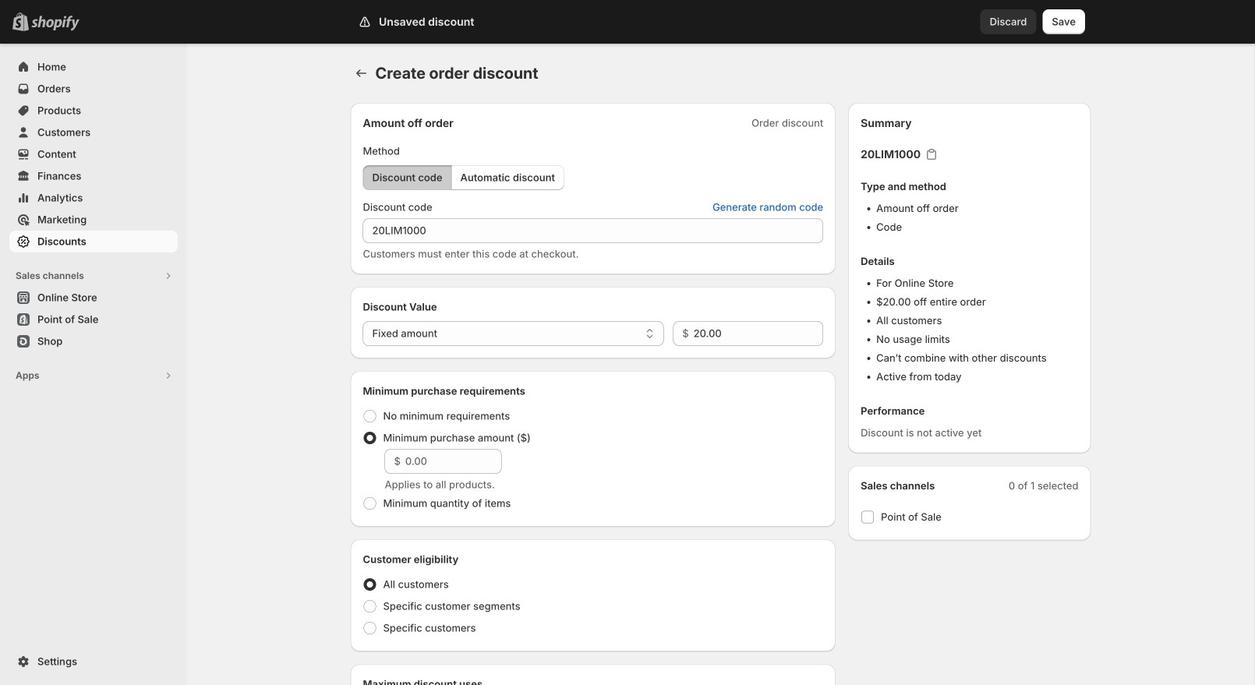Task type: locate. For each thing, give the bounding box(es) containing it.
shopify image
[[31, 15, 80, 31]]

0 horizontal spatial 0.00 text field
[[406, 449, 502, 474]]

0.00 text field
[[694, 321, 824, 346], [406, 449, 502, 474]]

1 horizontal spatial 0.00 text field
[[694, 321, 824, 346]]

1 vertical spatial 0.00 text field
[[406, 449, 502, 474]]

None text field
[[363, 218, 824, 243]]



Task type: describe. For each thing, give the bounding box(es) containing it.
0 vertical spatial 0.00 text field
[[694, 321, 824, 346]]



Task type: vqa. For each thing, say whether or not it's contained in the screenshot.
The 0.00 text field to the right
yes



